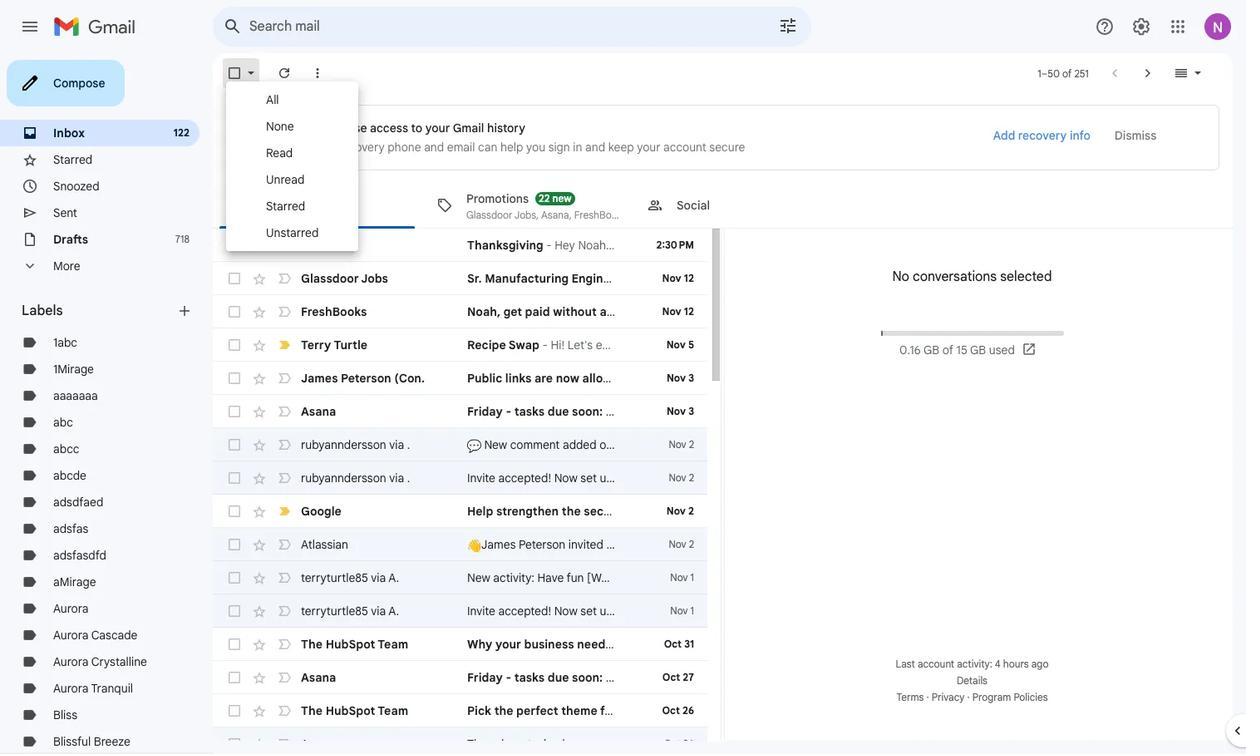 Task type: locate. For each thing, give the bounding box(es) containing it.
9 row from the top
[[213, 495, 768, 528]]

1 horizontal spatial to
[[629, 537, 639, 552]]

activity: up details
[[957, 658, 993, 670]]

0 vertical spatial invite
[[467, 471, 496, 486]]

0 vertical spatial 26
[[683, 704, 694, 717]]

1 down allowed
[[606, 404, 611, 419]]

gmail image
[[53, 10, 144, 43]]

due down 'theme'
[[558, 737, 578, 752]]

invite up the why
[[467, 604, 496, 619]]

1 vertical spatial accepted!
[[499, 604, 551, 619]]

all
[[266, 92, 279, 107]]

no conversations selected
[[893, 269, 1052, 285]]

15 row from the top
[[213, 694, 708, 728]]

the hubspot team
[[301, 637, 408, 652], [301, 704, 408, 719]]

1 vertical spatial up
[[600, 604, 614, 619]]

1:1 up the blog
[[626, 604, 638, 619]]

tab list
[[213, 182, 1233, 229]]

1 vertical spatial the
[[301, 704, 323, 719]]

2 horizontal spatial and
[[966, 271, 988, 286]]

needs
[[577, 637, 612, 652]]

nov down nov 12
[[662, 305, 682, 318]]

12 right (avionics)
[[684, 272, 694, 284]]

in right sign
[[573, 140, 582, 155]]

2 left 'you:' at the right bottom of the page
[[689, 438, 694, 451]]

accepted! for invite accepted! now set up a 1:1 project with rubyanndersson
[[499, 471, 551, 486]]

to left 'you:' at the right bottom of the page
[[701, 437, 711, 452]]

1 vertical spatial friday - tasks due soon: 1 - my workspace link
[[467, 669, 705, 686]]

2 a. from the top
[[389, 604, 399, 619]]

1 nov 1 from the top
[[671, 571, 694, 584]]

set down added
[[581, 471, 597, 486]]

a inside you could lose access to your gmail history adding a recovery phone and email can help you sign in and keep your account secure
[[329, 140, 335, 155]]

accepted! inside invite accepted! now set up a 1:1 project with rubyanndersson link
[[499, 471, 551, 486]]

nov 1 up oct 31
[[671, 605, 694, 617]]

1 the from the top
[[301, 637, 323, 652]]

nov 1 for a
[[671, 605, 694, 617]]

2 for atlassian
[[689, 538, 694, 551]]

3 2 from the top
[[689, 505, 694, 517]]

james peterson invited you to join them in jira software link
[[467, 536, 775, 553]]

0 vertical spatial set
[[581, 471, 597, 486]]

inbox tip region
[[226, 105, 1220, 170]]

3 aurora from the top
[[53, 654, 89, 669]]

1 horizontal spatial you
[[607, 537, 626, 552]]

account right last
[[918, 658, 955, 670]]

in inside you could lose access to your gmail history adding a recovery phone and email can help you sign in and keep your account secure
[[573, 140, 582, 155]]

blissful breeze link
[[53, 734, 130, 749]]

0 vertical spatial friday
[[467, 404, 503, 419]]

you right invited at bottom
[[607, 537, 626, 552]]

0 vertical spatial new
[[484, 437, 507, 452]]

sr.
[[467, 271, 482, 286]]

accepted! for invite accepted! now set up a 1:1 project with terryturtle85
[[499, 604, 551, 619]]

new
[[484, 437, 507, 452], [467, 570, 490, 585]]

1 horizontal spatial on
[[805, 437, 818, 452]]

· down details
[[968, 691, 970, 704]]

0 vertical spatial 12
[[684, 272, 694, 284]]

sr. manufacturing engineer (avionics) at millennium space systems, a boeing company and 8 more jobs in los angeles, ca for you. apply link
[[467, 270, 1247, 287]]

the right pick
[[495, 704, 514, 719]]

to up phone
[[411, 121, 423, 136]]

james down help
[[481, 537, 516, 552]]

2 2 from the top
[[689, 472, 694, 484]]

via for new activity: have fun [world domination]
[[371, 570, 386, 585]]

aurora for aurora link
[[53, 601, 89, 616]]

2 . from the top
[[407, 471, 410, 486]]

2 vertical spatial due
[[558, 737, 578, 752]]

0 horizontal spatial of
[[634, 504, 646, 519]]

read down none
[[266, 146, 293, 160]]

friday for first friday - tasks due soon: 1 - my workspace link from the bottom
[[467, 670, 503, 685]]

1 terryturtle85 via a. from the top
[[301, 570, 399, 585]]

could
[[311, 121, 342, 136]]

1 26 from the top
[[683, 704, 694, 717]]

pick
[[467, 704, 492, 719]]

1 project from the top
[[641, 471, 678, 486]]

of right security
[[634, 504, 646, 519]]

friday - tasks due soon: 1 - my workspace up added
[[467, 404, 705, 419]]

you:
[[714, 437, 737, 452]]

50
[[1048, 67, 1060, 79]]

1 gb from the left
[[924, 343, 940, 358]]

1 vertical spatial .
[[407, 471, 410, 486]]

1 12 from the top
[[684, 272, 694, 284]]

4 2 from the top
[[689, 538, 694, 551]]

0 horizontal spatial for
[[600, 704, 617, 719]]

2 workspace from the top
[[643, 670, 705, 685]]

oct 26 down oct 27
[[662, 704, 694, 717]]

10 row from the top
[[213, 528, 775, 561]]

rubyanndersson inside invite accepted! now set up a 1:1 project with rubyanndersson link
[[706, 471, 792, 486]]

friday - tasks due soon: 1 - my workspace
[[467, 404, 705, 419], [467, 670, 705, 685]]

soon: up "pick the perfect theme for your business" link
[[572, 670, 603, 685]]

gb
[[924, 343, 940, 358], [970, 343, 986, 358]]

2 project from the top
[[641, 604, 678, 619]]

0 vertical spatial nov 1
[[671, 571, 694, 584]]

0 horizontal spatial glassdoor
[[301, 271, 359, 286]]

with up 31
[[681, 604, 703, 619]]

company
[[909, 271, 963, 286]]

adsfas link
[[53, 521, 88, 536]]

1 vertical spatial nov 1
[[671, 605, 694, 617]]

nov down assigned
[[669, 472, 687, 484]]

engineer
[[572, 271, 622, 286]]

12 down at
[[684, 305, 694, 318]]

nov 3 down nov 5
[[667, 372, 694, 384]]

0 vertical spatial account
[[664, 140, 707, 155]]

💬 image
[[467, 439, 481, 453]]

team
[[378, 637, 408, 652], [378, 704, 408, 719]]

3 for site
[[689, 372, 694, 384]]

3 row from the top
[[213, 295, 708, 328]]

0 vertical spatial project
[[641, 471, 678, 486]]

2 aurora from the top
[[53, 628, 89, 643]]

0 vertical spatial nov 3
[[667, 372, 694, 384]]

2 accepted! from the top
[[499, 604, 551, 619]]

business
[[524, 637, 574, 652], [649, 704, 699, 719]]

- down asana,
[[547, 238, 552, 253]]

1 horizontal spatial recovery
[[1019, 128, 1067, 143]]

soon: up added
[[572, 404, 603, 419]]

2 vertical spatial to
[[629, 537, 639, 552]]

1:1 for rubyanndersson
[[626, 471, 638, 486]]

you
[[526, 140, 546, 155], [607, 537, 626, 552]]

and left email
[[424, 140, 444, 155]]

0 vertical spatial workspace
[[643, 404, 705, 419]]

13 row from the top
[[213, 628, 708, 661]]

2 row from the top
[[213, 262, 1247, 295]]

business left needs
[[524, 637, 574, 652]]

1 vertical spatial tasks
[[515, 670, 545, 685]]

accepted! up strengthen
[[499, 471, 551, 486]]

your up 6
[[620, 704, 646, 719]]

1 vertical spatial new
[[467, 570, 490, 585]]

[world
[[587, 570, 622, 585]]

None checkbox
[[226, 237, 243, 254], [226, 304, 243, 320], [226, 403, 243, 420], [226, 503, 243, 520], [226, 570, 243, 586], [226, 603, 243, 620], [226, 703, 243, 719], [226, 237, 243, 254], [226, 304, 243, 320], [226, 403, 243, 420], [226, 503, 243, 520], [226, 570, 243, 586], [226, 603, 243, 620], [226, 703, 243, 719]]

refresh image
[[276, 65, 293, 81]]

tasks down perfect
[[528, 737, 555, 752]]

at
[[685, 271, 697, 286]]

0 vertical spatial .
[[407, 437, 410, 452]]

0 horizontal spatial gb
[[924, 343, 940, 358]]

glassdoor down ican read
[[301, 271, 359, 286]]

with for rubyanndersson
[[681, 471, 703, 486]]

history
[[487, 121, 526, 136]]

1 vertical spatial hubspot
[[326, 704, 375, 719]]

aurora for aurora tranquil
[[53, 681, 89, 696]]

a down could
[[329, 140, 335, 155]]

terryturtle85 via a. for invite accepted! now set up a 1:1 project with terryturtle85
[[301, 604, 399, 619]]

nov right task
[[669, 438, 687, 451]]

google up atlassian at the bottom
[[301, 504, 342, 519]]

tab list containing promotions
[[213, 182, 1233, 229]]

0 horizontal spatial james
[[301, 371, 338, 386]]

1 vertical spatial friday - tasks due soon: 1 - my workspace
[[467, 670, 705, 685]]

0 horizontal spatial you
[[526, 140, 546, 155]]

1 asana from the top
[[301, 404, 336, 419]]

1 · from the left
[[927, 691, 929, 704]]

0 vertical spatial 3
[[689, 372, 694, 384]]

on
[[600, 437, 613, 452], [805, 437, 818, 452]]

0 vertical spatial my
[[623, 404, 640, 419]]

1 with from the top
[[681, 471, 703, 486]]

recipe
[[467, 338, 506, 353]]

1:1 down task
[[626, 471, 638, 486]]

rubyanndersson for invite accepted! now set up a 1:1 project with rubyanndersson link
[[301, 471, 386, 486]]

1 on from the left
[[600, 437, 613, 452]]

dismiss
[[1115, 128, 1157, 143]]

3 down 5 on the top right
[[689, 372, 694, 384]]

1 vertical spatial account
[[918, 658, 955, 670]]

2 with from the top
[[681, 604, 703, 619]]

0 vertical spatial terryturtle85 via a.
[[301, 570, 399, 585]]

lose
[[345, 121, 367, 136]]

asana
[[301, 404, 336, 419], [301, 670, 336, 685], [301, 737, 334, 752]]

1 a. from the top
[[389, 570, 399, 585]]

1 vertical spatial business
[[649, 704, 699, 719]]

1 vertical spatial peterson
[[519, 537, 566, 552]]

nov 2 down assigned
[[669, 472, 694, 484]]

3 asana from the top
[[301, 737, 334, 752]]

2 vertical spatial soon:
[[581, 737, 610, 752]]

invoice
[[617, 304, 658, 319]]

jobs,
[[515, 208, 539, 221]]

1 vertical spatial team
[[378, 704, 408, 719]]

2 horizontal spatial glassdoor
[[678, 208, 724, 221]]

None checkbox
[[226, 65, 243, 81], [226, 270, 243, 287], [226, 337, 243, 353], [226, 370, 243, 387], [226, 437, 243, 453], [226, 470, 243, 486], [226, 536, 243, 553], [226, 636, 243, 653], [226, 669, 243, 686], [226, 736, 243, 753], [226, 65, 243, 81], [226, 270, 243, 287], [226, 337, 243, 353], [226, 370, 243, 387], [226, 437, 243, 453], [226, 470, 243, 486], [226, 536, 243, 553], [226, 636, 243, 653], [226, 669, 243, 686], [226, 736, 243, 753]]

1 . from the top
[[407, 437, 410, 452]]

0.16
[[900, 343, 921, 358]]

2 up from the top
[[600, 604, 614, 619]]

tasks up perfect
[[515, 670, 545, 685]]

accepted!
[[499, 471, 551, 486], [499, 604, 551, 619]]

project inside 'invite accepted! now set up a 1:1 project with terryturtle85' link
[[641, 604, 678, 619]]

0 horizontal spatial google
[[301, 504, 342, 519]]

friday down the public
[[467, 404, 503, 419]]

oct 26 right 6
[[664, 738, 694, 750]]

atlassian,
[[632, 208, 675, 221]]

tasks for first friday - tasks due soon: 1 - my workspace link from the bottom
[[515, 670, 545, 685]]

adsfas
[[53, 521, 88, 536]]

noah,
[[467, 304, 501, 319]]

4 aurora from the top
[[53, 681, 89, 696]]

- down public links are now allowed in your confluence site
[[614, 404, 620, 419]]

0 vertical spatial to
[[411, 121, 423, 136]]

due down why your business needs a blog
[[548, 670, 569, 685]]

advanced search options image
[[772, 9, 805, 42]]

aurora down aurora link
[[53, 628, 89, 643]]

0 vertical spatial james
[[301, 371, 338, 386]]

1 accepted! from the top
[[499, 471, 551, 486]]

oct down oct 27
[[662, 704, 680, 717]]

aurora for aurora crystalline
[[53, 654, 89, 669]]

policies
[[1014, 691, 1048, 704]]

· right terms
[[927, 691, 929, 704]]

1 down needs
[[606, 670, 611, 685]]

1 up from the top
[[600, 471, 614, 486]]

1 vertical spatial 26
[[683, 738, 694, 750]]

you inside you could lose access to your gmail history adding a recovery phone and email can help you sign in and keep your account secure
[[526, 140, 546, 155]]

set up needs
[[581, 604, 597, 619]]

friday down the why
[[467, 670, 503, 685]]

1 workspace from the top
[[643, 404, 705, 419]]

new activity: have fun [world domination]
[[467, 570, 689, 585]]

them
[[664, 537, 691, 552]]

on right back on the right bottom of page
[[805, 437, 818, 452]]

0 vertical spatial with
[[681, 471, 703, 486]]

abc link
[[53, 415, 73, 430]]

1 horizontal spatial google
[[677, 504, 718, 519]]

to inside you could lose access to your gmail history adding a recovery phone and email can help you sign in and keep your account secure
[[411, 121, 423, 136]]

turtle
[[334, 338, 368, 353]]

0 horizontal spatial ·
[[927, 691, 929, 704]]

public links are now allowed in your confluence site link
[[467, 370, 760, 387]]

invite accepted! now set up a 1:1 project with rubyanndersson
[[467, 471, 792, 486]]

your up email
[[426, 121, 450, 136]]

glassdoor up 2:30 pm
[[678, 208, 724, 221]]

26 down 27
[[683, 704, 694, 717]]

2
[[689, 438, 694, 451], [689, 472, 694, 484], [689, 505, 694, 517], [689, 538, 694, 551]]

1 vertical spatial activity:
[[957, 658, 993, 670]]

0 horizontal spatial starred
[[53, 152, 93, 167]]

add recovery info
[[994, 128, 1091, 143]]

up up security
[[600, 471, 614, 486]]

row containing google
[[213, 495, 768, 528]]

0 vertical spatial 1:1
[[626, 471, 638, 486]]

info
[[1070, 128, 1091, 143]]

james for james peterson (con.
[[301, 371, 338, 386]]

1 the hubspot team from the top
[[301, 637, 408, 652]]

main menu image
[[20, 17, 40, 37]]

the left security
[[562, 504, 581, 519]]

starred link
[[53, 152, 93, 167]]

2 12 from the top
[[684, 305, 694, 318]]

rubyanndersson for new comment added on a task assigned to you: get us back on track link
[[301, 437, 386, 452]]

due for thursday - tasks due soon: 6 - adept.ai link at the bottom of page
[[558, 737, 578, 752]]

1 vertical spatial due
[[548, 670, 569, 685]]

recovery
[[1019, 128, 1067, 143], [338, 140, 385, 155]]

added
[[563, 437, 597, 452]]

1 vertical spatial starred
[[266, 199, 305, 214]]

business down oct 27
[[649, 704, 699, 719]]

1 50 of 251
[[1038, 67, 1089, 79]]

no
[[893, 269, 910, 285]]

2 for google
[[689, 505, 694, 517]]

26 right the adept.ai
[[683, 738, 694, 750]]

account inside you could lose access to your gmail history adding a recovery phone and email can help you sign in and keep your account secure
[[664, 140, 707, 155]]

1 horizontal spatial glassdoor
[[467, 208, 513, 221]]

your up join
[[649, 504, 674, 519]]

2 nov 1 from the top
[[671, 605, 694, 617]]

now up why your business needs a blog
[[554, 604, 578, 619]]

2 now from the top
[[554, 604, 578, 619]]

2 asana from the top
[[301, 670, 336, 685]]

1 nov 3 from the top
[[667, 372, 694, 384]]

1 invite from the top
[[467, 471, 496, 486]]

0 horizontal spatial peterson
[[341, 371, 391, 386]]

accepted! down have
[[499, 604, 551, 619]]

1 rubyanndersson via . from the top
[[301, 437, 410, 452]]

you left sign
[[526, 140, 546, 155]]

links
[[505, 371, 532, 386]]

starred up snoozed at top left
[[53, 152, 93, 167]]

asana for thursday - tasks due soon: 6 - adept.ai
[[301, 737, 334, 752]]

new for new comment added on a task assigned to you: get us back on track
[[484, 437, 507, 452]]

2 horizontal spatial to
[[701, 437, 711, 452]]

0 vertical spatial now
[[554, 471, 578, 486]]

0 vertical spatial a.
[[389, 570, 399, 585]]

pick the perfect theme for your business
[[467, 704, 699, 719]]

1 horizontal spatial for
[[1166, 271, 1182, 286]]

invite down "💬" image on the left bottom
[[467, 471, 496, 486]]

0 vertical spatial the
[[301, 637, 323, 652]]

0 vertical spatial the hubspot team
[[301, 637, 408, 652]]

tasks up comment
[[515, 404, 545, 419]]

2 nov 3 from the top
[[667, 405, 694, 417]]

nov 2 up them
[[667, 505, 694, 517]]

aurora for aurora cascade
[[53, 628, 89, 643]]

1 vertical spatial 12
[[684, 305, 694, 318]]

2 vertical spatial tasks
[[528, 737, 555, 752]]

rubyanndersson via . for new comment added on a task assigned to you: get us back on track link
[[301, 437, 410, 452]]

row containing glassdoor jobs
[[213, 262, 1247, 295]]

accepted! inside 'invite accepted! now set up a 1:1 project with terryturtle85' link
[[499, 604, 551, 619]]

1 aurora from the top
[[53, 601, 89, 616]]

nov 12
[[662, 272, 694, 284]]

0.16 gb of 15 gb used
[[900, 343, 1015, 358]]

details
[[957, 674, 988, 687]]

2 1:1 from the top
[[626, 604, 638, 619]]

1 vertical spatial terryturtle85 via a.
[[301, 604, 399, 619]]

on right added
[[600, 437, 613, 452]]

1 horizontal spatial starred
[[266, 199, 305, 214]]

0 vertical spatial activity:
[[493, 570, 535, 585]]

abcc
[[53, 442, 79, 457]]

row containing atlassian
[[213, 528, 775, 561]]

recovery down the lose
[[338, 140, 385, 155]]

tab list inside no conversations selected main content
[[213, 182, 1233, 229]]

abcde
[[53, 468, 86, 483]]

activity: left have
[[493, 570, 535, 585]]

0 vertical spatial friday - tasks due soon: 1 - my workspace
[[467, 404, 705, 419]]

soon:
[[572, 404, 603, 419], [572, 670, 603, 685], [581, 737, 610, 752]]

used
[[989, 343, 1015, 358]]

1 vertical spatial nov 3
[[667, 405, 694, 417]]

settings image
[[1132, 17, 1152, 37]]

1 horizontal spatial ·
[[968, 691, 970, 704]]

rubyanndersson up atlassian at the bottom
[[301, 471, 386, 486]]

primary tab
[[213, 182, 422, 229]]

2 set from the top
[[581, 604, 597, 619]]

nov 1
[[671, 571, 694, 584], [671, 605, 694, 617]]

to for them
[[629, 537, 639, 552]]

1 3 from the top
[[689, 372, 694, 384]]

1 set from the top
[[581, 471, 597, 486]]

- up "pick the perfect theme for your business" link
[[614, 670, 620, 685]]

1 vertical spatial james
[[481, 537, 516, 552]]

0 vertical spatial team
[[378, 637, 408, 652]]

0 vertical spatial up
[[600, 471, 614, 486]]

5 row from the top
[[213, 362, 760, 395]]

2 terryturtle85 via a. from the top
[[301, 604, 399, 619]]

sr. manufacturing engineer (avionics) at millennium space systems, a boeing company and 8 more jobs in los angeles, ca for you. apply 
[[467, 271, 1247, 286]]

1 google from the left
[[301, 504, 342, 519]]

11 row from the top
[[213, 561, 708, 595]]

1 left 50
[[1038, 67, 1042, 79]]

activity: inside last account activity: 4 hours ago details terms · privacy · program policies
[[957, 658, 993, 670]]

1 vertical spatial with
[[681, 604, 703, 619]]

peterson down turtle at the top left
[[341, 371, 391, 386]]

1 vertical spatial the hubspot team
[[301, 704, 408, 719]]

1 vertical spatial friday
[[467, 670, 503, 685]]

recovery inside button
[[1019, 128, 1067, 143]]

0 horizontal spatial recovery
[[338, 140, 385, 155]]

row containing james peterson (con.
[[213, 362, 760, 395]]

2 invite from the top
[[467, 604, 496, 619]]

1 horizontal spatial account
[[918, 658, 955, 670]]

project for terryturtle85
[[641, 604, 678, 619]]

1 horizontal spatial peterson
[[519, 537, 566, 552]]

6 row from the top
[[213, 395, 708, 428]]

0 vertical spatial of
[[1063, 67, 1072, 79]]

1 1:1 from the top
[[626, 471, 638, 486]]

1 now from the top
[[554, 471, 578, 486]]

nov down them
[[671, 571, 688, 584]]

terryturtle85 for invite accepted! now set up a 1:1 project with terryturtle85
[[301, 604, 368, 619]]

to for gmail
[[411, 121, 423, 136]]

0 vertical spatial you
[[526, 140, 546, 155]]

adsdfaed link
[[53, 495, 103, 510]]

workspace down oct 31
[[643, 670, 705, 685]]

of left 15
[[943, 343, 954, 358]]

get
[[504, 304, 522, 319]]

2 friday from the top
[[467, 670, 503, 685]]

12 inside noah, get paid without an invoice nov 12
[[684, 305, 694, 318]]

and
[[424, 140, 444, 155], [585, 140, 605, 155], [966, 271, 988, 286]]

nov down nov 5
[[667, 372, 686, 384]]

my up task
[[623, 404, 640, 419]]

None search field
[[213, 7, 812, 47]]

for right ca
[[1166, 271, 1182, 286]]

6
[[613, 737, 620, 752]]

nov 2
[[669, 438, 694, 451], [669, 472, 694, 484], [667, 505, 694, 517], [669, 538, 694, 551]]

2 rubyanndersson via . from the top
[[301, 471, 410, 486]]

follow link to manage storage image
[[1022, 342, 1039, 358]]

1 vertical spatial a.
[[389, 604, 399, 619]]

1:1 for terryturtle85
[[626, 604, 638, 619]]

project inside invite accepted! now set up a 1:1 project with rubyanndersson link
[[641, 471, 678, 486]]

4 row from the top
[[213, 328, 708, 362]]

your right keep at top
[[637, 140, 661, 155]]

rubyanndersson down get
[[706, 471, 792, 486]]

google
[[301, 504, 342, 519], [677, 504, 718, 519]]

0 vertical spatial business
[[524, 637, 574, 652]]

1 vertical spatial of
[[943, 343, 954, 358]]

adsdfaed
[[53, 495, 103, 510]]

1mirage link
[[53, 362, 94, 377]]

0 horizontal spatial account
[[664, 140, 707, 155]]

due for 1st friday - tasks due soon: 1 - my workspace link
[[548, 404, 569, 419]]

account left secure
[[664, 140, 707, 155]]

nov 3 for confluence
[[667, 372, 694, 384]]

1 friday - tasks due soon: 1 - my workspace link from the top
[[467, 403, 705, 420]]

gb right 0.16
[[924, 343, 940, 358]]

jira
[[706, 537, 725, 552]]

peterson for invited
[[519, 537, 566, 552]]

1 horizontal spatial james
[[481, 537, 516, 552]]

peterson
[[341, 371, 391, 386], [519, 537, 566, 552]]

2 my from the top
[[623, 670, 640, 685]]

of for gb
[[943, 343, 954, 358]]

last account activity: 4 hours ago details terms · privacy · program policies
[[896, 658, 1049, 704]]

due down now
[[548, 404, 569, 419]]

0 vertical spatial tasks
[[515, 404, 545, 419]]

1 horizontal spatial gb
[[970, 343, 986, 358]]

1 my from the top
[[623, 404, 640, 419]]

oct 26
[[662, 704, 694, 717], [664, 738, 694, 750]]

1 row from the top
[[213, 229, 708, 262]]

glassdoor down promotions
[[467, 208, 513, 221]]

2 3 from the top
[[689, 405, 694, 417]]

rubyanndersson down james peterson (con.
[[301, 437, 386, 452]]

nov 1 down them
[[671, 571, 694, 584]]

up
[[600, 471, 614, 486], [600, 604, 614, 619]]

my down the blog
[[623, 670, 640, 685]]

1 friday from the top
[[467, 404, 503, 419]]

invite accepted! now set up a 1:1 project with rubyanndersson link
[[467, 470, 792, 486]]

0 vertical spatial rubyanndersson via .
[[301, 437, 410, 452]]

1 vertical spatial project
[[641, 604, 678, 619]]

pick the perfect theme for your business link
[[467, 703, 699, 719]]

2 friday - tasks due soon: 1 - my workspace link from the top
[[467, 669, 705, 686]]

2 horizontal spatial of
[[1063, 67, 1072, 79]]

row
[[213, 229, 708, 262], [213, 262, 1247, 295], [213, 295, 708, 328], [213, 328, 708, 362], [213, 362, 760, 395], [213, 395, 708, 428], [213, 428, 848, 462], [213, 462, 792, 495], [213, 495, 768, 528], [213, 528, 775, 561], [213, 561, 708, 595], [213, 595, 773, 628], [213, 628, 708, 661], [213, 661, 708, 694], [213, 694, 708, 728], [213, 728, 708, 754]]

google up jira on the right of page
[[677, 504, 718, 519]]

nov 3
[[667, 372, 694, 384], [667, 405, 694, 417]]



Task type: describe. For each thing, give the bounding box(es) containing it.
8
[[991, 271, 997, 286]]

nov 5
[[667, 338, 694, 351]]

8 row from the top
[[213, 462, 792, 495]]

0 vertical spatial soon:
[[572, 404, 603, 419]]

snoozed
[[53, 179, 100, 194]]

inbox link
[[53, 126, 85, 141]]

cascade
[[91, 628, 138, 643]]

space
[[764, 271, 800, 286]]

last
[[896, 658, 916, 670]]

can
[[478, 140, 498, 155]]

2 on from the left
[[805, 437, 818, 452]]

- right 6
[[623, 737, 628, 752]]

keep
[[608, 140, 634, 155]]

0 horizontal spatial business
[[524, 637, 574, 652]]

unread
[[266, 172, 305, 187]]

tranquil
[[91, 681, 133, 696]]

asana for friday - tasks due soon: 1 - my workspace
[[301, 670, 336, 685]]

up for rubyanndersson
[[600, 471, 614, 486]]

public
[[467, 371, 503, 386]]

peterson for (con.
[[341, 371, 391, 386]]

unstarred
[[266, 225, 319, 240]]

1abc link
[[53, 335, 77, 350]]

27
[[683, 671, 694, 684]]

software
[[728, 537, 775, 552]]

glassdoor jobs, asana, freshbooks, atlassian, glassdoor
[[467, 208, 724, 221]]

search mail image
[[218, 12, 248, 42]]

0 horizontal spatial activity:
[[493, 570, 535, 585]]

secure
[[710, 140, 746, 155]]

rubyanndersson via . for invite accepted! now set up a 1:1 project with rubyanndersson link
[[301, 471, 410, 486]]

a. for invite accepted! now set up a 1:1 project with terryturtle85
[[389, 604, 399, 619]]

0 vertical spatial the
[[562, 504, 581, 519]]

7 row from the top
[[213, 428, 848, 462]]

more button
[[0, 253, 200, 279]]

1 right the 'domination]'
[[691, 571, 694, 584]]

perfect
[[517, 704, 559, 719]]

of for 50
[[1063, 67, 1072, 79]]

0 horizontal spatial and
[[424, 140, 444, 155]]

jobs
[[361, 271, 388, 286]]

join
[[642, 537, 661, 552]]

. for new comment added on a task assigned to you: get us back on track link
[[407, 437, 410, 452]]

1 vertical spatial for
[[600, 704, 617, 719]]

help strengthen the security of your google account
[[467, 504, 768, 519]]

help
[[501, 140, 524, 155]]

toggle split pane mode image
[[1173, 65, 1190, 81]]

drafts
[[53, 232, 88, 247]]

2:30 pm
[[657, 239, 694, 251]]

2 team from the top
[[378, 704, 408, 719]]

2 the from the top
[[301, 704, 323, 719]]

nov 2 for atlassian
[[669, 538, 694, 551]]

atlassian
[[301, 537, 348, 552]]

invite for invite accepted! now set up a 1:1 project with terryturtle85
[[467, 604, 496, 619]]

sent
[[53, 205, 77, 220]]

why your business needs a blog link
[[467, 636, 650, 653]]

due for first friday - tasks due soon: 1 - my workspace link from the bottom
[[548, 670, 569, 685]]

now for invite accepted! now set up a 1:1 project with terryturtle85
[[554, 604, 578, 619]]

thursday - tasks due soon: 6 - adept.ai link
[[467, 736, 674, 753]]

1 horizontal spatial and
[[585, 140, 605, 155]]

- right thursday
[[519, 737, 525, 752]]

swap
[[509, 338, 540, 353]]

- right swap
[[543, 338, 548, 353]]

aaaaaaa
[[53, 388, 98, 403]]

1 team from the top
[[378, 637, 408, 652]]

site
[[740, 371, 760, 386]]

snoozed link
[[53, 179, 100, 194]]

account inside last account activity: 4 hours ago details terms · privacy · program policies
[[918, 658, 955, 670]]

1 horizontal spatial business
[[649, 704, 699, 719]]

starred inside no conversations selected main content
[[266, 199, 305, 214]]

freshbooks
[[301, 304, 367, 319]]

public links are now allowed in your confluence site
[[467, 371, 760, 386]]

privacy
[[932, 691, 965, 704]]

ican read
[[301, 238, 357, 253]]

no conversations selected main content
[[213, 53, 1247, 754]]

3 for workspace
[[689, 405, 694, 417]]

social tab
[[634, 182, 843, 229]]

nov 2 for google
[[667, 505, 694, 517]]

aurora crystalline link
[[53, 654, 147, 669]]

12 row from the top
[[213, 595, 773, 628]]

crystalline
[[91, 654, 147, 669]]

in right allowed
[[630, 371, 640, 386]]

a left task
[[616, 437, 623, 452]]

2 gb from the left
[[970, 343, 986, 358]]

👋 image
[[467, 539, 481, 553]]

you could lose access to your gmail history adding a recovery phone and email can help you sign in and keep your account secure
[[289, 121, 746, 155]]

a down [world
[[617, 604, 623, 619]]

your down nov 5
[[643, 371, 669, 386]]

labels navigation
[[0, 53, 213, 754]]

718
[[175, 233, 190, 245]]

tasks for 1st friday - tasks due soon: 1 - my workspace link
[[515, 404, 545, 419]]

new comment added on a task assigned to you: get us back on track link
[[467, 437, 848, 453]]

1 hubspot from the top
[[326, 637, 375, 652]]

oct left 27
[[663, 671, 680, 684]]

2 for rubyanndersson via .
[[689, 472, 694, 484]]

set for rubyanndersson
[[581, 471, 597, 486]]

breeze
[[94, 734, 130, 749]]

oct 27
[[663, 671, 694, 684]]

14 row from the top
[[213, 661, 708, 694]]

up for terryturtle85
[[600, 604, 614, 619]]

nov left at
[[662, 272, 682, 284]]

row containing freshbooks
[[213, 295, 708, 328]]

1 vertical spatial you
[[607, 537, 626, 552]]

hours
[[1004, 658, 1029, 670]]

manufacturing
[[485, 271, 569, 286]]

oct right 6
[[664, 738, 681, 750]]

nov left 5 on the top right
[[667, 338, 686, 351]]

. for invite accepted! now set up a 1:1 project with rubyanndersson link
[[407, 471, 410, 486]]

nov 2 for rubyanndersson via .
[[669, 472, 694, 484]]

via for invite accepted! now set up a 1:1 project with rubyanndersson
[[389, 471, 404, 486]]

terms
[[897, 691, 924, 704]]

in left los
[[1059, 271, 1069, 286]]

terryturtle85 for new activity: have fun [world domination]
[[301, 570, 368, 585]]

dismiss button
[[1103, 121, 1169, 151]]

2 hubspot from the top
[[326, 704, 375, 719]]

new for new activity: have fun [world domination]
[[467, 570, 490, 585]]

31
[[685, 638, 694, 650]]

james for james peterson invited you to join them in jira software
[[481, 537, 516, 552]]

nov up them
[[667, 505, 686, 517]]

a. for new activity: have fun [world domination]
[[389, 570, 399, 585]]

2 google from the left
[[677, 504, 718, 519]]

122
[[174, 126, 190, 139]]

0 horizontal spatial read
[[266, 146, 293, 160]]

comment
[[510, 437, 560, 452]]

back
[[777, 437, 802, 452]]

1 vertical spatial oct 26
[[664, 738, 694, 750]]

via for invite accepted! now set up a 1:1 project with terryturtle85
[[371, 604, 386, 619]]

16 row from the top
[[213, 728, 708, 754]]

thursday
[[467, 737, 516, 752]]

oct 31
[[664, 638, 694, 650]]

1 vertical spatial soon:
[[572, 670, 603, 685]]

labels
[[22, 303, 63, 319]]

nov up assigned
[[667, 405, 686, 417]]

assigned
[[650, 437, 698, 452]]

adept.ai
[[631, 737, 674, 752]]

terryturtle85 via a. for new activity: have fun [world domination]
[[301, 570, 399, 585]]

2 the hubspot team from the top
[[301, 704, 408, 719]]

a left the blog
[[615, 637, 622, 652]]

more
[[53, 259, 80, 274]]

row containing ican read
[[213, 229, 708, 262]]

details link
[[957, 674, 988, 687]]

row containing terry turtle
[[213, 328, 708, 362]]

recovery inside you could lose access to your gmail history adding a recovery phone and email can help you sign in and keep your account secure
[[338, 140, 385, 155]]

set for terryturtle85
[[581, 604, 597, 619]]

primary
[[256, 198, 299, 212]]

a up help strengthen the security of your google account link
[[617, 471, 623, 486]]

now for invite accepted! now set up a 1:1 project with rubyanndersson
[[554, 471, 578, 486]]

nov 3 for my
[[667, 405, 694, 417]]

sign
[[549, 140, 570, 155]]

older image
[[1140, 65, 1157, 81]]

nov 1 for domination]
[[671, 571, 694, 584]]

in left jira on the right of page
[[694, 537, 703, 552]]

terry
[[301, 338, 331, 353]]

nov 2 left 'you:' at the right bottom of the page
[[669, 438, 694, 451]]

compose
[[53, 76, 105, 91]]

starred inside "labels" "navigation"
[[53, 152, 93, 167]]

sent link
[[53, 205, 77, 220]]

compose button
[[7, 60, 125, 106]]

with for terryturtle85
[[681, 604, 703, 619]]

more image
[[309, 65, 326, 81]]

2 26 from the top
[[683, 738, 694, 750]]

glassdoor for glassdoor jobs, asana, freshbooks, atlassian, glassdoor
[[467, 208, 513, 221]]

- down why your business needs a blog
[[506, 670, 512, 685]]

0 vertical spatial oct 26
[[662, 704, 694, 717]]

nov inside noah, get paid without an invoice nov 12
[[662, 305, 682, 318]]

1mirage
[[53, 362, 94, 377]]

0 horizontal spatial the
[[495, 704, 514, 719]]

my for first friday - tasks due soon: 1 - my workspace link from the bottom
[[623, 670, 640, 685]]

oct left 31
[[664, 638, 682, 650]]

your right the why
[[496, 637, 521, 652]]

invite for invite accepted! now set up a 1:1 project with rubyanndersson
[[467, 471, 496, 486]]

promotions, 22 new messages, tab
[[423, 182, 724, 229]]

amirage
[[53, 575, 96, 590]]

2 friday - tasks due soon: 1 - my workspace from the top
[[467, 670, 705, 685]]

tasks for thursday - tasks due soon: 6 - adept.ai link at the bottom of page
[[528, 737, 555, 752]]

1 2 from the top
[[689, 438, 694, 451]]

- down links
[[506, 404, 512, 419]]

glassdoor for glassdoor jobs
[[301, 271, 359, 286]]

drafts link
[[53, 232, 88, 247]]

angeles,
[[1095, 271, 1144, 286]]

friday for 1st friday - tasks due soon: 1 - my workspace link
[[467, 404, 503, 419]]

1 friday - tasks due soon: 1 - my workspace from the top
[[467, 404, 705, 419]]

nov up oct 31
[[671, 605, 688, 617]]

support image
[[1095, 17, 1115, 37]]

freshbooks,
[[574, 208, 630, 221]]

1 horizontal spatial read
[[328, 238, 357, 253]]

phone
[[388, 140, 421, 155]]

project for rubyanndersson
[[641, 471, 678, 486]]

Search mail text field
[[249, 18, 732, 35]]

labels heading
[[22, 303, 176, 319]]

glassdoor jobs
[[301, 271, 388, 286]]

5
[[688, 338, 694, 351]]

terry turtle
[[301, 338, 368, 353]]

jobs
[[1032, 271, 1056, 286]]

2 · from the left
[[968, 691, 970, 704]]

1 up 31
[[691, 605, 694, 617]]

invited
[[569, 537, 604, 552]]

251
[[1075, 67, 1089, 79]]

without
[[553, 304, 597, 319]]

los
[[1072, 271, 1092, 286]]

1 vertical spatial to
[[701, 437, 711, 452]]

nov right join
[[669, 538, 687, 551]]

strengthen
[[496, 504, 559, 519]]

my for 1st friday - tasks due soon: 1 - my workspace link
[[623, 404, 640, 419]]

invite accepted! now set up a 1:1 project with terryturtle85 link
[[467, 603, 773, 620]]



Task type: vqa. For each thing, say whether or not it's contained in the screenshot.


